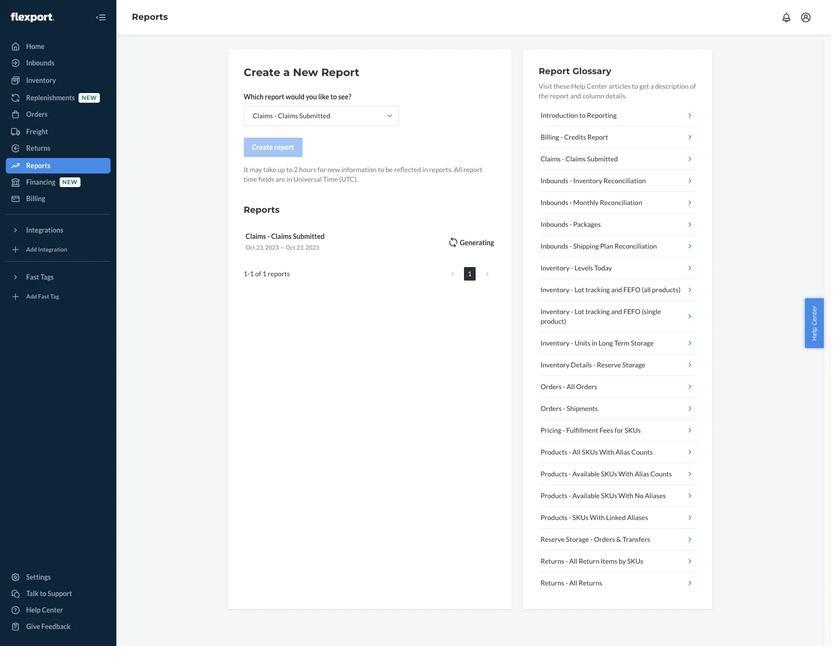 Task type: locate. For each thing, give the bounding box(es) containing it.
orders for orders
[[26, 110, 48, 118]]

available for products - available skus with no aliases
[[573, 492, 600, 500]]

2023 left —
[[266, 244, 279, 251]]

1 vertical spatial available
[[573, 492, 600, 500]]

and inside button
[[612, 286, 623, 294]]

fefo
[[624, 286, 641, 294], [624, 308, 641, 316]]

tracking for (single
[[586, 308, 610, 316]]

inventory for inventory - units in long term storage
[[541, 339, 570, 348]]

storage
[[631, 339, 654, 348], [623, 361, 646, 369], [567, 536, 590, 544]]

alias inside button
[[635, 470, 650, 479]]

fast left 'tags'
[[26, 273, 39, 282]]

- for orders - all orders button
[[564, 383, 566, 391]]

claims down credits
[[566, 155, 586, 163]]

available up the products - skus with linked aliases
[[573, 492, 600, 500]]

all inside button
[[570, 558, 578, 566]]

column
[[583, 92, 605, 100]]

all left return
[[570, 558, 578, 566]]

0 horizontal spatial reserve
[[541, 536, 565, 544]]

inventory for inventory - lot tracking and fefo (single product)
[[541, 308, 570, 316]]

reconciliation down inbounds - inventory reconciliation button
[[601, 199, 643, 207]]

lot inside inventory - lot tracking and fefo (single product)
[[575, 308, 585, 316]]

0 vertical spatial reconciliation
[[604, 177, 647, 185]]

3 1 from the left
[[263, 270, 267, 278]]

1 vertical spatial add
[[26, 293, 37, 301]]

0 vertical spatial for
[[318, 166, 327, 174]]

1 vertical spatial claims - claims submitted
[[541, 155, 619, 163]]

2023
[[266, 244, 279, 251], [306, 244, 319, 251]]

reflected
[[395, 166, 422, 174]]

inventory up product)
[[541, 308, 570, 316]]

fefo inside inventory - lot tracking and fefo (single product)
[[624, 308, 641, 316]]

skus down pricing - fulfillment fees for skus
[[582, 448, 599, 457]]

integration
[[38, 246, 67, 254]]

alias for products - available skus with alias counts
[[635, 470, 650, 479]]

0 vertical spatial aliases
[[646, 492, 667, 500]]

in inside button
[[592, 339, 598, 348]]

0 vertical spatial create
[[244, 66, 281, 79]]

1 available from the top
[[573, 470, 600, 479]]

tracking down today
[[586, 286, 610, 294]]

fefo for (single
[[624, 308, 641, 316]]

- up inbounds - monthly reconciliation
[[570, 177, 573, 185]]

0 vertical spatial fefo
[[624, 286, 641, 294]]

2 vertical spatial in
[[592, 339, 598, 348]]

submitted inside claims - claims submitted oct 23, 2023 — oct 23, 2023
[[293, 232, 325, 241]]

and left 'column'
[[571, 92, 582, 100]]

1 horizontal spatial billing
[[541, 133, 560, 141]]

help inside button
[[811, 327, 820, 341]]

claims - claims submitted oct 23, 2023 — oct 23, 2023
[[246, 232, 325, 251]]

all inside it may take up to 2 hours for new information to be reflected in reports. all report time fields are in universal time (utc).
[[454, 166, 463, 174]]

fefo left '(all'
[[624, 286, 641, 294]]

available inside products - available skus with alias counts button
[[573, 470, 600, 479]]

1 horizontal spatial 2023
[[306, 244, 319, 251]]

0 horizontal spatial of
[[255, 270, 262, 278]]

1 vertical spatial fefo
[[624, 308, 641, 316]]

1 horizontal spatial for
[[615, 427, 624, 435]]

products - available skus with no aliases button
[[539, 486, 697, 508]]

inbounds
[[26, 59, 55, 67], [541, 177, 569, 185], [541, 199, 569, 207], [541, 220, 569, 229], [541, 242, 569, 250]]

1 lot from the top
[[575, 286, 585, 294]]

claims - claims submitted down would
[[253, 112, 331, 120]]

new up orders link
[[82, 94, 97, 102]]

be
[[386, 166, 393, 174]]

0 horizontal spatial for
[[318, 166, 327, 174]]

and for inventory - lot tracking and fefo (single product)
[[612, 308, 623, 316]]

lot down inventory - levels today
[[575, 286, 585, 294]]

products inside button
[[541, 492, 568, 500]]

in left the long
[[592, 339, 598, 348]]

2 tracking from the top
[[586, 308, 610, 316]]

- for inventory - lot tracking and fefo (single product) button
[[571, 308, 574, 316]]

of left reports
[[255, 270, 262, 278]]

claims down billing - credits report
[[541, 155, 561, 163]]

inbounds - inventory reconciliation button
[[539, 170, 697, 192]]

- down fulfillment
[[569, 448, 572, 457]]

1 vertical spatial counts
[[651, 470, 673, 479]]

1 vertical spatial reports
[[26, 162, 50, 170]]

time
[[244, 175, 257, 183]]

reconciliation for inbounds - inventory reconciliation
[[604, 177, 647, 185]]

- for products - all skus with alias counts "button"
[[569, 448, 572, 457]]

0 vertical spatial counts
[[632, 448, 653, 457]]

products - skus with linked aliases
[[541, 514, 649, 522]]

- for billing - credits report button
[[561, 133, 563, 141]]

claims up 1 - 1 of 1 reports
[[246, 232, 266, 241]]

- up 1 - 1 of 1 reports
[[268, 232, 270, 241]]

0 horizontal spatial claims - claims submitted
[[253, 112, 331, 120]]

products - available skus with no aliases
[[541, 492, 667, 500]]

oct right —
[[286, 244, 296, 251]]

information
[[342, 166, 377, 174]]

1 horizontal spatial reserve
[[598, 361, 622, 369]]

skus up 'products - available skus with no aliases'
[[602, 470, 618, 479]]

in right are
[[287, 175, 292, 183]]

inbounds for inbounds - inventory reconciliation
[[541, 177, 569, 185]]

inventory link
[[6, 73, 111, 88]]

1 horizontal spatial new
[[82, 94, 97, 102]]

products inside button
[[541, 514, 568, 522]]

for
[[318, 166, 327, 174], [615, 427, 624, 435]]

0 vertical spatial fast
[[26, 273, 39, 282]]

create up which
[[244, 66, 281, 79]]

fields
[[259, 175, 275, 183]]

fast
[[26, 273, 39, 282], [38, 293, 49, 301]]

and
[[571, 92, 582, 100], [612, 286, 623, 294], [612, 308, 623, 316]]

1 add from the top
[[26, 246, 37, 254]]

help center
[[811, 306, 820, 341], [26, 607, 63, 615]]

add fast tag link
[[6, 289, 111, 305]]

1 horizontal spatial center
[[587, 82, 608, 90]]

0 vertical spatial help
[[572, 82, 586, 90]]

add left 'integration'
[[26, 246, 37, 254]]

visit these help center articles to get a description of the report and column details.
[[539, 82, 697, 100]]

settings
[[26, 574, 51, 582]]

3 products from the top
[[541, 492, 568, 500]]

inbounds inside button
[[541, 220, 569, 229]]

all inside button
[[570, 580, 578, 588]]

1 vertical spatial billing
[[26, 195, 45, 203]]

counts for products - available skus with alias counts
[[651, 470, 673, 479]]

to left reporting
[[580, 111, 586, 119]]

0 vertical spatial in
[[423, 166, 428, 174]]

may
[[250, 166, 262, 174]]

- up inventory - units in long term storage
[[571, 308, 574, 316]]

new for replenishments
[[82, 94, 97, 102]]

1 vertical spatial and
[[612, 286, 623, 294]]

- down products - all skus with alias counts
[[569, 470, 572, 479]]

all for orders - all orders
[[567, 383, 575, 391]]

inventory left levels
[[541, 264, 570, 272]]

- for the inbounds - packages button
[[570, 220, 573, 229]]

2 available from the top
[[573, 492, 600, 500]]

all inside button
[[567, 383, 575, 391]]

(single
[[642, 308, 662, 316]]

2 horizontal spatial new
[[328, 166, 340, 174]]

fast inside add fast tag link
[[38, 293, 49, 301]]

0 vertical spatial center
[[587, 82, 608, 90]]

hours
[[299, 166, 316, 174]]

all down fulfillment
[[573, 448, 581, 457]]

1 vertical spatial reports link
[[6, 158, 111, 174]]

reconciliation down the inbounds - packages button
[[615, 242, 658, 250]]

alias up no
[[635, 470, 650, 479]]

inventory for inventory - lot tracking and fefo (all products)
[[541, 286, 570, 294]]

a left new
[[284, 66, 290, 79]]

0 vertical spatial lot
[[575, 286, 585, 294]]

23, right —
[[297, 244, 305, 251]]

and down "inventory - levels today" button
[[612, 286, 623, 294]]

billing down financing
[[26, 195, 45, 203]]

and down inventory - lot tracking and fefo (all products) button
[[612, 308, 623, 316]]

add for add fast tag
[[26, 293, 37, 301]]

open notifications image
[[781, 12, 793, 23]]

1 vertical spatial alias
[[635, 470, 650, 479]]

returns for returns - all return items by skus
[[541, 558, 565, 566]]

report for create a new report
[[322, 66, 360, 79]]

0 vertical spatial reports link
[[132, 12, 168, 22]]

chevron right image
[[486, 271, 489, 278]]

report right reports.
[[464, 166, 483, 174]]

inbounds up inbounds - packages
[[541, 199, 569, 207]]

tracking inside inventory - lot tracking and fefo (single product)
[[586, 308, 610, 316]]

support
[[48, 590, 72, 598]]

levels
[[575, 264, 594, 272]]

lot for inventory - lot tracking and fefo (single product)
[[575, 308, 585, 316]]

available down products - all skus with alias counts
[[573, 470, 600, 479]]

1 vertical spatial reserve
[[541, 536, 565, 544]]

4 products from the top
[[541, 514, 568, 522]]

claims
[[253, 112, 273, 120], [278, 112, 298, 120], [541, 155, 561, 163], [566, 155, 586, 163], [246, 232, 266, 241], [271, 232, 292, 241]]

with down products - all skus with alias counts "button"
[[619, 470, 634, 479]]

skus inside button
[[573, 514, 589, 522]]

with
[[600, 448, 615, 457], [619, 470, 634, 479], [619, 492, 634, 500], [590, 514, 605, 522]]

inbounds - monthly reconciliation button
[[539, 192, 697, 214]]

report inside it may take up to 2 hours for new information to be reflected in reports. all report time fields are in universal time (utc).
[[464, 166, 483, 174]]

1 vertical spatial a
[[651, 82, 655, 90]]

all for products - all skus with alias counts
[[573, 448, 581, 457]]

fast tags button
[[6, 270, 111, 285]]

available for products - available skus with alias counts
[[573, 470, 600, 479]]

replenishments
[[26, 94, 75, 102]]

orders inside orders link
[[26, 110, 48, 118]]

- right pricing
[[563, 427, 566, 435]]

0 horizontal spatial report
[[322, 66, 360, 79]]

0 horizontal spatial reports
[[26, 162, 50, 170]]

inventory inside inventory - lot tracking and fefo (single product)
[[541, 308, 570, 316]]

1 horizontal spatial claims - claims submitted
[[541, 155, 619, 163]]

1 vertical spatial new
[[328, 166, 340, 174]]

monthly
[[574, 199, 599, 207]]

inbounds up inbounds - monthly reconciliation
[[541, 177, 569, 185]]

- down returns - all return items by skus on the right bottom of the page
[[566, 580, 569, 588]]

add integration
[[26, 246, 67, 254]]

0 horizontal spatial help center
[[26, 607, 63, 615]]

all up orders - shipments
[[567, 383, 575, 391]]

0 horizontal spatial oct
[[246, 244, 255, 251]]

with left no
[[619, 492, 634, 500]]

storage up return
[[567, 536, 590, 544]]

inventory down inventory - levels today
[[541, 286, 570, 294]]

returns for returns - all returns
[[541, 580, 565, 588]]

fast left tag
[[38, 293, 49, 301]]

for inside button
[[615, 427, 624, 435]]

skus up reserve storage - orders & transfers
[[573, 514, 589, 522]]

alias inside "button"
[[616, 448, 631, 457]]

0 vertical spatial add
[[26, 246, 37, 254]]

0 vertical spatial claims - claims submitted
[[253, 112, 331, 120]]

reconciliation down claims - claims submitted button
[[604, 177, 647, 185]]

orders link
[[6, 107, 111, 122]]

shipping
[[574, 242, 599, 250]]

create for create a new report
[[244, 66, 281, 79]]

available
[[573, 470, 600, 479], [573, 492, 600, 500]]

2 horizontal spatial report
[[588, 133, 609, 141]]

0 horizontal spatial new
[[62, 179, 78, 186]]

products for products - skus with linked aliases
[[541, 514, 568, 522]]

freight
[[26, 128, 48, 136]]

claims - claims submitted inside button
[[541, 155, 619, 163]]

open account menu image
[[801, 12, 812, 23]]

-
[[275, 112, 277, 120], [561, 133, 563, 141], [563, 155, 565, 163], [570, 177, 573, 185], [570, 199, 573, 207], [570, 220, 573, 229], [268, 232, 270, 241], [570, 242, 573, 250], [571, 264, 574, 272], [248, 270, 250, 278], [571, 286, 574, 294], [571, 308, 574, 316], [571, 339, 574, 348], [594, 361, 596, 369], [564, 383, 566, 391], [564, 405, 566, 413], [563, 427, 566, 435], [569, 448, 572, 457], [569, 470, 572, 479], [569, 492, 572, 500], [569, 514, 572, 522], [591, 536, 593, 544], [566, 558, 569, 566], [566, 580, 569, 588]]

0 vertical spatial alias
[[616, 448, 631, 457]]

to right the talk
[[40, 590, 46, 598]]

flexport logo image
[[11, 12, 54, 22]]

report inside button
[[588, 133, 609, 141]]

products inside "button"
[[541, 448, 568, 457]]

1 2023 from the left
[[266, 244, 279, 251]]

fefo inside button
[[624, 286, 641, 294]]

0 vertical spatial of
[[691, 82, 697, 90]]

2 horizontal spatial help
[[811, 327, 820, 341]]

orders for orders - shipments
[[541, 405, 562, 413]]

- right details
[[594, 361, 596, 369]]

orders up orders - shipments
[[541, 383, 562, 391]]

0 horizontal spatial reports link
[[6, 158, 111, 174]]

0 vertical spatial new
[[82, 94, 97, 102]]

2 vertical spatial and
[[612, 308, 623, 316]]

counts inside button
[[651, 470, 673, 479]]

orders inside orders - shipments button
[[541, 405, 562, 413]]

orders - all orders button
[[539, 377, 697, 398]]

0 vertical spatial reserve
[[598, 361, 622, 369]]

orders up freight
[[26, 110, 48, 118]]

2 vertical spatial storage
[[567, 536, 590, 544]]

products - skus with linked aliases button
[[539, 508, 697, 530]]

23, left —
[[256, 244, 264, 251]]

new up the time
[[328, 166, 340, 174]]

with inside button
[[590, 514, 605, 522]]

orders - shipments button
[[539, 398, 697, 420]]

skus inside "button"
[[582, 448, 599, 457]]

1 fefo from the top
[[624, 286, 641, 294]]

inventory up orders - all orders
[[541, 361, 570, 369]]

1 vertical spatial fast
[[38, 293, 49, 301]]

with inside button
[[619, 470, 634, 479]]

billing inside button
[[541, 133, 560, 141]]

tracking down inventory - lot tracking and fefo (all products)
[[586, 308, 610, 316]]

1 vertical spatial in
[[287, 175, 292, 183]]

- down inventory - levels today
[[571, 286, 574, 294]]

home link
[[6, 39, 111, 54]]

- for inventory - lot tracking and fefo (all products) button
[[571, 286, 574, 294]]

counts inside "button"
[[632, 448, 653, 457]]

tracking inside inventory - lot tracking and fefo (all products) button
[[586, 286, 610, 294]]

2 horizontal spatial in
[[592, 339, 598, 348]]

- up orders - shipments
[[564, 383, 566, 391]]

- up returns - all return items by skus on the right bottom of the page
[[591, 536, 593, 544]]

aliases
[[646, 492, 667, 500], [628, 514, 649, 522]]

orders inside 'reserve storage - orders & transfers' button
[[595, 536, 616, 544]]

1 horizontal spatial a
[[651, 82, 655, 90]]

inbounds down home
[[26, 59, 55, 67]]

report for billing - credits report
[[588, 133, 609, 141]]

report inside button
[[274, 143, 294, 151]]

a right get
[[651, 82, 655, 90]]

0 vertical spatial available
[[573, 470, 600, 479]]

fefo for (all
[[624, 286, 641, 294]]

alias down pricing - fulfillment fees for skus button
[[616, 448, 631, 457]]

in left reports.
[[423, 166, 428, 174]]

0 horizontal spatial 2023
[[266, 244, 279, 251]]

billing - credits report
[[541, 133, 609, 141]]

0 vertical spatial and
[[571, 92, 582, 100]]

1 horizontal spatial 23,
[[297, 244, 305, 251]]

0 vertical spatial help center
[[811, 306, 820, 341]]

1 horizontal spatial help center
[[811, 306, 820, 341]]

storage right term
[[631, 339, 654, 348]]

skus down products - available skus with alias counts
[[602, 492, 618, 500]]

inventory up replenishments on the left of the page
[[26, 76, 56, 84]]

inventory - lot tracking and fefo (single product)
[[541, 308, 662, 326]]

integrations button
[[6, 223, 111, 238]]

23,
[[256, 244, 264, 251], [297, 244, 305, 251]]

and for inventory - lot tracking and fefo (all products)
[[612, 286, 623, 294]]

- left credits
[[561, 133, 563, 141]]

transfers
[[623, 536, 651, 544]]

feedback
[[41, 623, 71, 631]]

1 vertical spatial reconciliation
[[601, 199, 643, 207]]

1 vertical spatial help
[[811, 327, 820, 341]]

- left the "units"
[[571, 339, 574, 348]]

2 vertical spatial help
[[26, 607, 41, 615]]

- down which report would you like to see?
[[275, 112, 277, 120]]

1 horizontal spatial in
[[423, 166, 428, 174]]

for up the time
[[318, 166, 327, 174]]

orders up pricing
[[541, 405, 562, 413]]

available inside products - available skus with no aliases button
[[573, 492, 600, 500]]

and inside inventory - lot tracking and fefo (single product)
[[612, 308, 623, 316]]

which report would you like to see?
[[244, 93, 352, 101]]

report down these in the top right of the page
[[550, 92, 569, 100]]

billing - credits report button
[[539, 127, 697, 149]]

1 tracking from the top
[[586, 286, 610, 294]]

1 horizontal spatial of
[[691, 82, 697, 90]]

reports
[[268, 270, 290, 278]]

1 vertical spatial lot
[[575, 308, 585, 316]]

- inside "button"
[[569, 448, 572, 457]]

report up up
[[274, 143, 294, 151]]

all inside "button"
[[573, 448, 581, 457]]

1 products from the top
[[541, 448, 568, 457]]

to inside talk to support button
[[40, 590, 46, 598]]

1 vertical spatial submitted
[[588, 155, 619, 163]]

help center link
[[6, 603, 111, 619]]

2 vertical spatial submitted
[[293, 232, 325, 241]]

0 vertical spatial tracking
[[586, 286, 610, 294]]

2 horizontal spatial center
[[811, 306, 820, 326]]

2 products from the top
[[541, 470, 568, 479]]

close navigation image
[[95, 12, 107, 23]]

- for products - available skus with alias counts button
[[569, 470, 572, 479]]

0 horizontal spatial in
[[287, 175, 292, 183]]

inbounds link
[[6, 55, 111, 71]]

to inside visit these help center articles to get a description of the report and column details.
[[633, 82, 639, 90]]

0 horizontal spatial billing
[[26, 195, 45, 203]]

1 vertical spatial tracking
[[586, 308, 610, 316]]

- down billing - credits report
[[563, 155, 565, 163]]

with inside button
[[619, 492, 634, 500]]

- left return
[[566, 558, 569, 566]]

- for inbounds - monthly reconciliation button
[[570, 199, 573, 207]]

0 vertical spatial billing
[[541, 133, 560, 141]]

billing down introduction
[[541, 133, 560, 141]]

with inside "button"
[[600, 448, 615, 457]]

items
[[601, 558, 618, 566]]

inventory inside button
[[541, 361, 570, 369]]

1 vertical spatial create
[[252, 143, 273, 151]]

with for products - available skus with no aliases
[[619, 492, 634, 500]]

0 horizontal spatial center
[[42, 607, 63, 615]]

with left linked
[[590, 514, 605, 522]]

help center button
[[806, 299, 825, 348]]

add fast tag
[[26, 293, 59, 301]]

1 horizontal spatial alias
[[635, 470, 650, 479]]

products inside button
[[541, 470, 568, 479]]

new inside it may take up to 2 hours for new information to be reflected in reports. all report time fields are in universal time (utc).
[[328, 166, 340, 174]]

2 vertical spatial new
[[62, 179, 78, 186]]

create inside button
[[252, 143, 273, 151]]

1 horizontal spatial oct
[[286, 244, 296, 251]]

reserve down the long
[[598, 361, 622, 369]]

- for returns - all returns button
[[566, 580, 569, 588]]

lot up the "units"
[[575, 308, 585, 316]]

products for products - available skus with no aliases
[[541, 492, 568, 500]]

returns inside button
[[541, 558, 565, 566]]

inbounds down inbounds - packages
[[541, 242, 569, 250]]

2 lot from the top
[[575, 308, 585, 316]]

inbounds for inbounds - packages
[[541, 220, 569, 229]]

2 vertical spatial reports
[[244, 205, 280, 216]]

introduction to reporting
[[541, 111, 617, 119]]

1 vertical spatial for
[[615, 427, 624, 435]]

2 add from the top
[[26, 293, 37, 301]]

tags
[[40, 273, 54, 282]]

lot inside button
[[575, 286, 585, 294]]

report
[[322, 66, 360, 79], [539, 66, 571, 77], [588, 133, 609, 141]]

inventory down product)
[[541, 339, 570, 348]]

of right description at the top of page
[[691, 82, 697, 90]]

inbounds for inbounds - shipping plan reconciliation
[[541, 242, 569, 250]]

storage inside button
[[623, 361, 646, 369]]

1 horizontal spatial reports link
[[132, 12, 168, 22]]

2023 right —
[[306, 244, 319, 251]]

1 horizontal spatial reports
[[132, 12, 168, 22]]

1 vertical spatial aliases
[[628, 514, 649, 522]]

0 horizontal spatial alias
[[616, 448, 631, 457]]

- up the products - skus with linked aliases
[[569, 492, 572, 500]]

1 horizontal spatial help
[[572, 82, 586, 90]]

2 fefo from the top
[[624, 308, 641, 316]]

- inside inventory - lot tracking and fefo (single product)
[[571, 308, 574, 316]]

a inside visit these help center articles to get a description of the report and column details.
[[651, 82, 655, 90]]

and inside visit these help center articles to get a description of the report and column details.
[[571, 92, 582, 100]]

1 vertical spatial center
[[811, 306, 820, 326]]

0 horizontal spatial a
[[284, 66, 290, 79]]

fefo left (single
[[624, 308, 641, 316]]

- for inbounds - shipping plan reconciliation button
[[570, 242, 573, 250]]

report
[[550, 92, 569, 100], [265, 93, 285, 101], [274, 143, 294, 151], [464, 166, 483, 174]]

2 oct from the left
[[286, 244, 296, 251]]

orders up the shipments
[[577, 383, 598, 391]]

1 vertical spatial storage
[[623, 361, 646, 369]]

- left levels
[[571, 264, 574, 272]]



Task type: describe. For each thing, give the bounding box(es) containing it.
inbounds - packages
[[541, 220, 601, 229]]

introduction
[[541, 111, 579, 119]]

see?
[[339, 93, 352, 101]]

skus down orders - shipments button
[[625, 427, 641, 435]]

products for products - available skus with alias counts
[[541, 470, 568, 479]]

pricing
[[541, 427, 562, 435]]

products - available skus with alias counts
[[541, 470, 673, 479]]

4 1 from the left
[[468, 270, 472, 278]]

inventory details - reserve storage
[[541, 361, 646, 369]]

returns - all returns button
[[539, 573, 697, 595]]

get
[[640, 82, 650, 90]]

visit
[[539, 82, 553, 90]]

introduction to reporting button
[[539, 105, 697, 127]]

orders for orders - all orders
[[541, 383, 562, 391]]

inventory up monthly at top
[[574, 177, 603, 185]]

inbounds for inbounds - monthly reconciliation
[[541, 199, 569, 207]]

aliases inside button
[[628, 514, 649, 522]]

units
[[575, 339, 591, 348]]

&
[[617, 536, 622, 544]]

inventory - levels today button
[[539, 258, 697, 280]]

submitted inside button
[[588, 155, 619, 163]]

credits
[[565, 133, 587, 141]]

report left would
[[265, 93, 285, 101]]

the
[[539, 92, 549, 100]]

claims - claims submitted button
[[539, 149, 697, 170]]

- for inventory - units in long term storage button
[[571, 339, 574, 348]]

- left reports
[[248, 270, 250, 278]]

create a new report
[[244, 66, 360, 79]]

- inside claims - claims submitted oct 23, 2023 — oct 23, 2023
[[268, 232, 270, 241]]

claims up —
[[271, 232, 292, 241]]

2 23, from the left
[[297, 244, 305, 251]]

all for returns - all return items by skus
[[570, 558, 578, 566]]

generating
[[460, 239, 495, 247]]

it may take up to 2 hours for new information to be reflected in reports. all report time fields are in universal time (utc).
[[244, 166, 483, 183]]

reconciliation for inbounds - monthly reconciliation
[[601, 199, 643, 207]]

2 vertical spatial reconciliation
[[615, 242, 658, 250]]

fulfillment
[[567, 427, 599, 435]]

reserve inside button
[[541, 536, 565, 544]]

home
[[26, 42, 45, 50]]

create report
[[252, 143, 294, 151]]

to inside introduction to reporting button
[[580, 111, 586, 119]]

integrations
[[26, 226, 63, 234]]

products - all skus with alias counts
[[541, 448, 653, 457]]

inbounds for inbounds
[[26, 59, 55, 67]]

1 horizontal spatial report
[[539, 66, 571, 77]]

report glossary
[[539, 66, 612, 77]]

for inside it may take up to 2 hours for new information to be reflected in reports. all report time fields are in universal time (utc).
[[318, 166, 327, 174]]

alias for products - all skus with alias counts
[[616, 448, 631, 457]]

(utc).
[[340, 175, 358, 183]]

today
[[595, 264, 613, 272]]

inbounds - shipping plan reconciliation
[[541, 242, 658, 250]]

0 vertical spatial reports
[[132, 12, 168, 22]]

- for products - skus with linked aliases button
[[569, 514, 572, 522]]

1 vertical spatial of
[[255, 270, 262, 278]]

0 vertical spatial a
[[284, 66, 290, 79]]

pricing - fulfillment fees for skus button
[[539, 420, 697, 442]]

- for products - available skus with no aliases button
[[569, 492, 572, 500]]

glossary
[[573, 66, 612, 77]]

billing link
[[6, 191, 111, 207]]

- for claims - claims submitted button
[[563, 155, 565, 163]]

- for returns - all return items by skus button
[[566, 558, 569, 566]]

counts for products - all skus with alias counts
[[632, 448, 653, 457]]

you
[[306, 93, 317, 101]]

0 horizontal spatial help
[[26, 607, 41, 615]]

2
[[294, 166, 298, 174]]

products - available skus with alias counts button
[[539, 464, 697, 486]]

take
[[264, 166, 276, 174]]

reserve storage - orders & transfers
[[541, 536, 651, 544]]

are
[[276, 175, 286, 183]]

pricing - fulfillment fees for skus
[[541, 427, 641, 435]]

new for financing
[[62, 179, 78, 186]]

help center inside button
[[811, 306, 820, 341]]

fast tags
[[26, 273, 54, 282]]

1 link
[[464, 268, 476, 281]]

billing for billing - credits report
[[541, 133, 560, 141]]

fast inside fast tags "dropdown button"
[[26, 273, 39, 282]]

talk to support
[[26, 590, 72, 598]]

inbounds - inventory reconciliation
[[541, 177, 647, 185]]

claims down which
[[253, 112, 273, 120]]

create report button
[[244, 138, 303, 157]]

2 horizontal spatial reports
[[244, 205, 280, 216]]

returns for returns
[[26, 144, 50, 152]]

products for products - all skus with alias counts
[[541, 448, 568, 457]]

to left the 2
[[287, 166, 293, 174]]

chevron left image
[[451, 271, 454, 278]]

- for inbounds - inventory reconciliation button
[[570, 177, 573, 185]]

(all
[[642, 286, 651, 294]]

to left be
[[378, 166, 385, 174]]

inventory for inventory
[[26, 76, 56, 84]]

talk to support button
[[6, 587, 111, 602]]

lot for inventory - lot tracking and fefo (all products)
[[575, 286, 585, 294]]

tracking for (all
[[586, 286, 610, 294]]

1 vertical spatial help center
[[26, 607, 63, 615]]

of inside visit these help center articles to get a description of the report and column details.
[[691, 82, 697, 90]]

inventory - lot tracking and fefo (all products)
[[541, 286, 681, 294]]

talk
[[26, 590, 39, 598]]

- for orders - shipments button
[[564, 405, 566, 413]]

1 23, from the left
[[256, 244, 264, 251]]

- for "inventory - levels today" button
[[571, 264, 574, 272]]

these
[[554, 82, 570, 90]]

inbounds - packages button
[[539, 214, 697, 236]]

inventory for inventory details - reserve storage
[[541, 361, 570, 369]]

details.
[[606, 92, 627, 100]]

returns - all returns
[[541, 580, 603, 588]]

inventory - levels today
[[541, 264, 613, 272]]

with for products - available skus with alias counts
[[619, 470, 634, 479]]

products - all skus with alias counts button
[[539, 442, 697, 464]]

give feedback button
[[6, 620, 111, 635]]

new
[[293, 66, 318, 79]]

inventory - lot tracking and fefo (single product) button
[[539, 301, 697, 333]]

claims down would
[[278, 112, 298, 120]]

all for returns - all returns
[[570, 580, 578, 588]]

like
[[319, 93, 329, 101]]

give
[[26, 623, 40, 631]]

time
[[323, 175, 338, 183]]

2 1 from the left
[[250, 270, 254, 278]]

2 2023 from the left
[[306, 244, 319, 251]]

shipments
[[567, 405, 599, 413]]

1 oct from the left
[[246, 244, 255, 251]]

help inside visit these help center articles to get a description of the report and column details.
[[572, 82, 586, 90]]

inventory - units in long term storage button
[[539, 333, 697, 355]]

settings link
[[6, 570, 111, 586]]

skus right by
[[628, 558, 644, 566]]

2 vertical spatial center
[[42, 607, 63, 615]]

aliases inside button
[[646, 492, 667, 500]]

add for add integration
[[26, 246, 37, 254]]

reporting
[[588, 111, 617, 119]]

0 vertical spatial submitted
[[300, 112, 331, 120]]

inventory - units in long term storage
[[541, 339, 654, 348]]

linked
[[607, 514, 626, 522]]

inventory for inventory - levels today
[[541, 264, 570, 272]]

returns - all return items by skus button
[[539, 551, 697, 573]]

1 1 from the left
[[244, 270, 248, 278]]

reserve inside button
[[598, 361, 622, 369]]

center inside button
[[811, 306, 820, 326]]

to right like
[[331, 93, 337, 101]]

orders - all orders
[[541, 383, 598, 391]]

billing for billing
[[26, 195, 45, 203]]

center inside visit these help center articles to get a description of the report and column details.
[[587, 82, 608, 90]]

term
[[615, 339, 630, 348]]

description
[[656, 82, 689, 90]]

0 vertical spatial storage
[[631, 339, 654, 348]]

packages
[[574, 220, 601, 229]]

tag
[[50, 293, 59, 301]]

—
[[280, 244, 285, 251]]

with for products - all skus with alias counts
[[600, 448, 615, 457]]

create for create report
[[252, 143, 273, 151]]

financing
[[26, 178, 56, 186]]

- for pricing - fulfillment fees for skus button
[[563, 427, 566, 435]]

report inside visit these help center articles to get a description of the report and column details.
[[550, 92, 569, 100]]

fees
[[600, 427, 614, 435]]

by
[[619, 558, 627, 566]]

reports.
[[430, 166, 453, 174]]



Task type: vqa. For each thing, say whether or not it's contained in the screenshot.
Watch video
no



